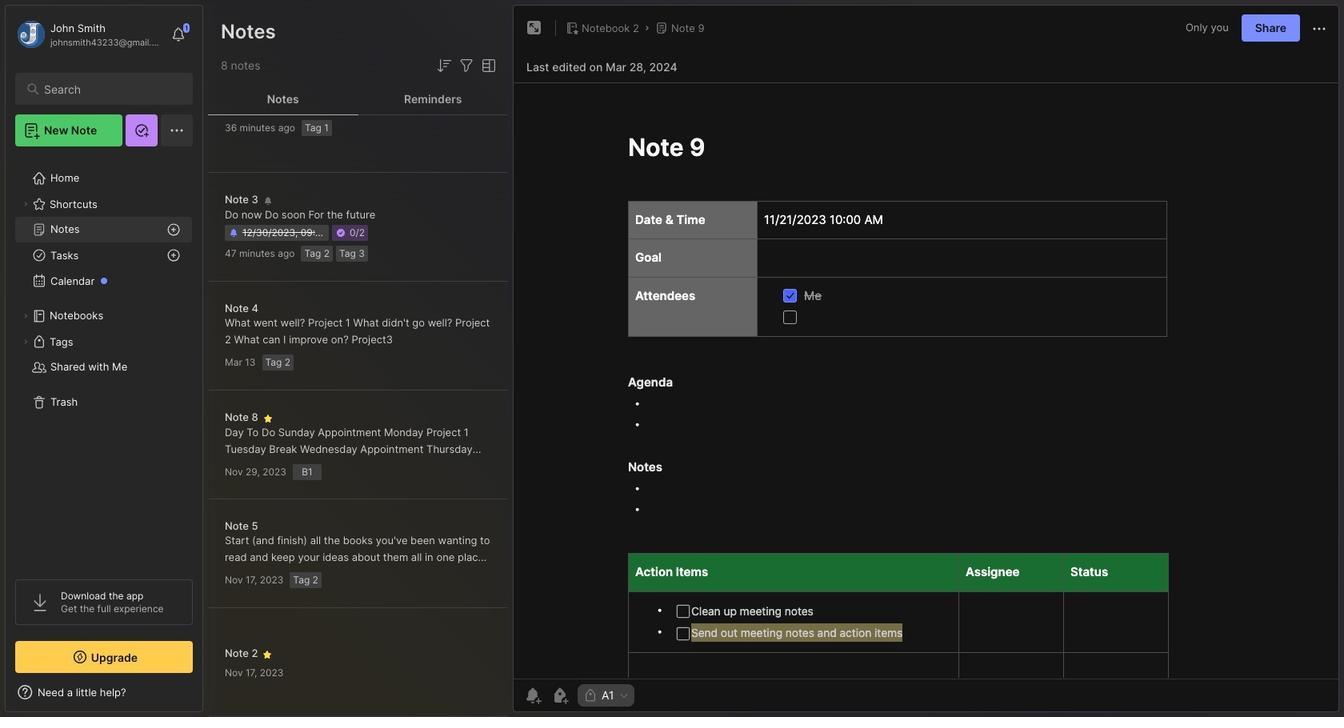Task type: vqa. For each thing, say whether or not it's contained in the screenshot.
Add tag FIELD
no



Task type: locate. For each thing, give the bounding box(es) containing it.
expand notebooks image
[[21, 311, 30, 321]]

Add filters field
[[457, 56, 476, 75]]

click to collapse image
[[202, 687, 214, 707]]

View options field
[[476, 56, 499, 75]]

tree
[[6, 156, 202, 565]]

More actions field
[[1310, 18, 1329, 38]]

Account field
[[15, 18, 163, 50]]

tab list
[[208, 83, 508, 115]]

None search field
[[44, 79, 178, 98]]

note window element
[[513, 5, 1340, 712]]

WHAT'S NEW field
[[6, 679, 202, 705]]

tree inside main element
[[6, 156, 202, 565]]



Task type: describe. For each thing, give the bounding box(es) containing it.
add tag image
[[551, 686, 570, 705]]

more actions image
[[1310, 19, 1329, 38]]

none search field inside main element
[[44, 79, 178, 98]]

Sort options field
[[435, 56, 454, 75]]

main element
[[0, 0, 208, 717]]

add filters image
[[457, 56, 476, 75]]

expand tags image
[[21, 337, 30, 346]]

Search text field
[[44, 82, 178, 97]]

expand note image
[[525, 18, 544, 38]]

add a reminder image
[[523, 686, 543, 705]]

Note Editor text field
[[514, 82, 1339, 679]]



